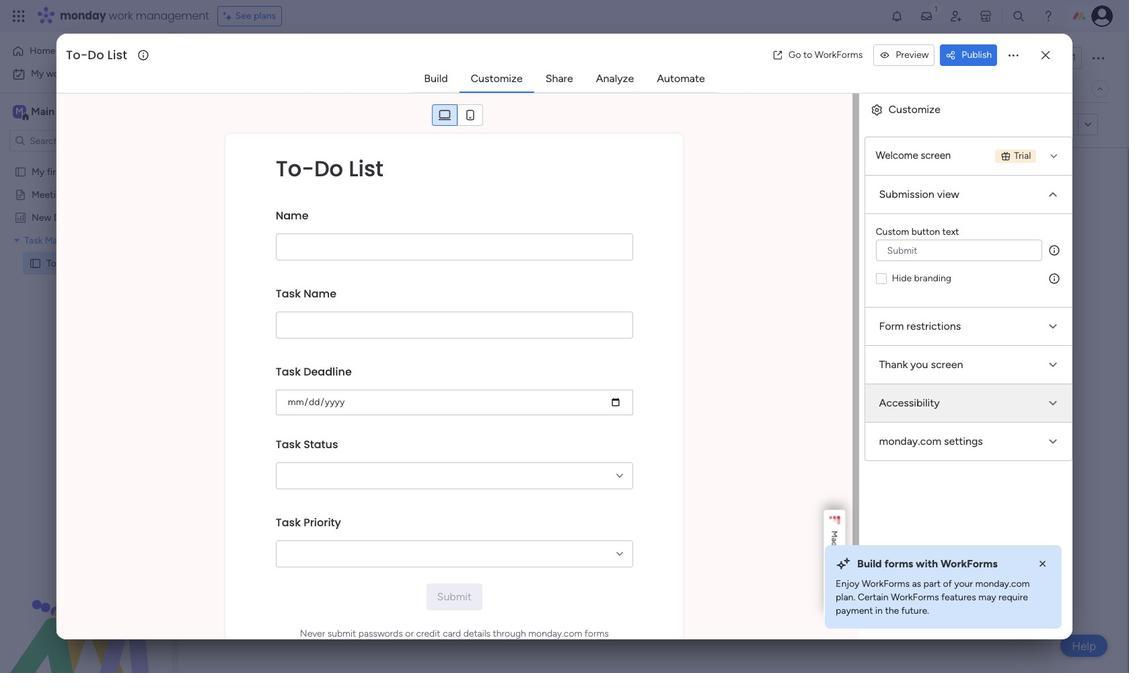 Task type: vqa. For each thing, say whether or not it's contained in the screenshot.
1 image
yes



Task type: locate. For each thing, give the bounding box(es) containing it.
forms inside form 'form'
[[585, 628, 609, 640]]

forms inside alert
[[885, 558, 914, 570]]

main right workspace "icon" at the left of the page
[[31, 105, 55, 118]]

0 vertical spatial build
[[424, 72, 448, 85]]

task management system
[[24, 234, 135, 246]]

r down f
[[831, 599, 840, 602]]

0 vertical spatial my
[[31, 68, 44, 79]]

form restrictions button
[[866, 308, 1073, 345]]

passwords
[[359, 628, 403, 640]]

m inside button
[[831, 531, 840, 538]]

list box
[[0, 157, 172, 456]]

Choose a date date field
[[276, 390, 634, 415]]

0 vertical spatial customize
[[471, 72, 523, 85]]

1 vertical spatial r
[[831, 599, 840, 602]]

m inside workspace "icon"
[[16, 106, 24, 117]]

to-do list inside 'field'
[[66, 46, 127, 63]]

main left table
[[225, 83, 245, 94]]

my inside option
[[31, 68, 44, 79]]

1 vertical spatial work
[[46, 68, 67, 79]]

4 name group from the top
[[276, 428, 634, 506]]

1 vertical spatial screen
[[932, 358, 964, 371]]

tab list
[[413, 66, 717, 93]]

work
[[109, 8, 133, 24], [46, 68, 67, 79]]

5 name group from the top
[[276, 506, 634, 584]]

my work link
[[8, 63, 164, 85]]

as
[[913, 578, 922, 590]]

build left customize link
[[424, 72, 448, 85]]

edit form
[[209, 119, 249, 130]]

0 vertical spatial m
[[16, 106, 24, 117]]

features
[[942, 592, 977, 603]]

build forms with workforms alert
[[826, 545, 1063, 629]]

0 vertical spatial by
[[315, 118, 327, 131]]

2 public board image from the top
[[14, 188, 27, 201]]

1 vertical spatial forms
[[585, 628, 609, 640]]

my down 'home'
[[31, 68, 44, 79]]

form for build form
[[655, 311, 678, 324]]

automate
[[657, 72, 706, 85], [1029, 83, 1071, 94]]

r up f
[[831, 583, 840, 586]]

0 vertical spatial screen
[[921, 149, 952, 162]]

build form button
[[618, 304, 689, 331]]

text
[[943, 226, 960, 238]]

help button
[[1061, 635, 1108, 657]]

workforms logo image
[[332, 114, 408, 136]]

monday
[[60, 8, 106, 24]]

list
[[276, 42, 309, 73], [107, 46, 127, 63], [349, 154, 384, 184], [75, 257, 90, 269]]

1 vertical spatial my
[[32, 166, 45, 177]]

1 vertical spatial m
[[831, 531, 840, 538]]

1 vertical spatial public board image
[[14, 188, 27, 201]]

0 vertical spatial your
[[700, 259, 736, 281]]

k
[[831, 586, 840, 590]]

Submit text field
[[876, 240, 1043, 261]]

form for edit form
[[229, 119, 249, 130]]

tab list containing build
[[413, 66, 717, 93]]

1 horizontal spatial build
[[629, 311, 653, 324]]

group
[[432, 104, 484, 126]]

invite
[[1041, 52, 1065, 63]]

main
[[225, 83, 245, 94], [31, 105, 55, 118]]

workforms up certain
[[862, 578, 910, 590]]

automate down "invite / 1" "button"
[[1029, 83, 1071, 94]]

0 horizontal spatial build
[[424, 72, 448, 85]]

submission view button
[[866, 176, 1073, 214]]

monday.com inside enjoy workforms as part of your monday.com plan. certain workforms features may require payment in the future.
[[976, 578, 1031, 590]]

1 vertical spatial form
[[880, 320, 905, 333]]

my left first
[[32, 166, 45, 177]]

my work option
[[8, 63, 164, 85]]

workspace image
[[13, 104, 26, 119]]

close image
[[1037, 558, 1051, 571]]

name group
[[276, 199, 634, 277], [276, 277, 634, 355], [276, 355, 634, 428], [276, 428, 634, 506], [276, 506, 634, 584]]

in
[[876, 605, 883, 617]]

by
[[315, 118, 327, 131], [608, 259, 627, 281]]

work inside my work option
[[46, 68, 67, 79]]

customize
[[471, 72, 523, 85], [889, 103, 941, 116]]

form form
[[57, 94, 860, 673]]

workforms right to
[[815, 49, 863, 61]]

of
[[944, 578, 953, 590]]

1 vertical spatial monday.com
[[976, 578, 1031, 590]]

view
[[938, 188, 960, 201]]

0 vertical spatial public board image
[[14, 165, 27, 178]]

task_name text field
[[276, 312, 634, 339]]

main inside the workspace selection element
[[31, 105, 55, 118]]

hide workforms branding from the form itself and from the success message page image
[[1049, 272, 1062, 286]]

customize inside customize link
[[471, 72, 523, 85]]

name text field
[[276, 234, 634, 261]]

1 horizontal spatial monday.com
[[880, 435, 942, 448]]

t
[[831, 562, 840, 565]]

main for main table
[[225, 83, 245, 94]]

add view image
[[330, 84, 335, 94]]

hide branding
[[893, 273, 952, 284]]

0 horizontal spatial m
[[16, 106, 24, 117]]

thank you screen
[[880, 358, 964, 371]]

form button
[[280, 78, 322, 100]]

form up thank on the right bottom of page
[[880, 320, 905, 333]]

1 public board image from the top
[[14, 165, 27, 178]]

build down "let's start by building your form" at the top
[[629, 311, 653, 324]]

option
[[0, 159, 172, 162]]

0 horizontal spatial form
[[290, 83, 312, 94]]

monday.com settings
[[880, 435, 984, 448]]

1 horizontal spatial work
[[109, 8, 133, 24]]

public board image left first
[[14, 165, 27, 178]]

1 vertical spatial build
[[629, 311, 653, 324]]

name group containing task deadline
[[276, 355, 634, 428]]

by right powered at the left of page
[[315, 118, 327, 131]]

customize right build "link"
[[471, 72, 523, 85]]

1 vertical spatial customize
[[889, 103, 941, 116]]

custom button text
[[876, 226, 960, 238]]

form
[[290, 83, 312, 94], [880, 320, 905, 333]]

o up 'k'
[[831, 579, 840, 583]]

through
[[493, 628, 526, 640]]

m a d e w i t h w o r k f o r m s button
[[825, 510, 846, 618]]

work down 'home'
[[46, 68, 67, 79]]

part
[[924, 578, 941, 590]]

to-do list inside form 'form'
[[276, 154, 384, 184]]

thank
[[880, 358, 908, 371]]

2 horizontal spatial build
[[858, 558, 883, 570]]

do inside form 'form'
[[314, 154, 343, 184]]

my inside list box
[[32, 166, 45, 177]]

m up d
[[831, 531, 840, 538]]

2 vertical spatial monday.com
[[529, 628, 583, 640]]

you
[[911, 358, 929, 371]]

1 vertical spatial by
[[608, 259, 627, 281]]

0 horizontal spatial forms
[[585, 628, 609, 640]]

0 vertical spatial r
[[831, 583, 840, 586]]

plan.
[[836, 592, 856, 603]]

work for my
[[46, 68, 67, 79]]

0 horizontal spatial work
[[46, 68, 67, 79]]

monday.com up require on the bottom of page
[[976, 578, 1031, 590]]

o up the m
[[831, 595, 840, 599]]

0 vertical spatial monday.com
[[880, 435, 942, 448]]

let's
[[529, 259, 562, 281]]

by right start
[[608, 259, 627, 281]]

do
[[242, 42, 271, 73], [88, 46, 104, 63], [314, 154, 343, 184], [60, 257, 72, 269]]

form inside dropdown button
[[880, 320, 905, 333]]

see
[[235, 10, 252, 22]]

work right monday
[[109, 8, 133, 24]]

0 horizontal spatial main
[[31, 105, 55, 118]]

public board image up public dashboard image
[[14, 188, 27, 201]]

settings
[[945, 435, 984, 448]]

1 vertical spatial name
[[304, 286, 337, 302]]

start
[[567, 259, 603, 281]]

build inside button
[[629, 311, 653, 324]]

monday.com down accessibility
[[880, 435, 942, 448]]

monday work management
[[60, 8, 209, 24]]

1 image
[[931, 1, 943, 16]]

s
[[831, 609, 840, 613]]

1 horizontal spatial form
[[880, 320, 905, 333]]

1
[[1073, 52, 1077, 63]]

your right building
[[700, 259, 736, 281]]

To-Do List field
[[63, 46, 136, 64]]

0 vertical spatial form
[[290, 83, 312, 94]]

table
[[247, 83, 270, 94]]

workforms up 'of'
[[941, 558, 998, 570]]

name group containing task priority
[[276, 506, 634, 584]]

1 horizontal spatial forms
[[885, 558, 914, 570]]

analyze
[[596, 72, 634, 85]]

hide
[[893, 273, 913, 284]]

automate inside button
[[1029, 83, 1071, 94]]

invite / 1
[[1041, 52, 1077, 63]]

build for build form
[[629, 311, 653, 324]]

0 vertical spatial o
[[831, 579, 840, 583]]

1 horizontal spatial main
[[225, 83, 245, 94]]

build
[[424, 72, 448, 85], [629, 311, 653, 324], [858, 558, 883, 570]]

1 vertical spatial your
[[955, 578, 974, 590]]

dashboard
[[54, 211, 99, 223]]

m left main workspace
[[16, 106, 24, 117]]

edit
[[209, 119, 226, 130]]

name
[[276, 208, 309, 224], [304, 286, 337, 302]]

1 vertical spatial o
[[831, 595, 840, 599]]

build up 'enjoy'
[[858, 558, 883, 570]]

d
[[831, 542, 840, 547]]

form inside button
[[290, 83, 312, 94]]

link
[[1059, 119, 1073, 130]]

1 horizontal spatial m
[[831, 531, 840, 538]]

1 horizontal spatial your
[[955, 578, 974, 590]]

build inside "link"
[[424, 72, 448, 85]]

task priority
[[276, 515, 341, 531]]

kendall parks image
[[1092, 5, 1114, 27]]

powered
[[270, 118, 313, 131]]

workforms inside button
[[815, 49, 863, 61]]

m a d e w i t h w o r k f o r m s
[[831, 531, 840, 613]]

public board image
[[14, 165, 27, 178], [14, 188, 27, 201]]

activity
[[952, 52, 985, 63]]

automate button
[[1004, 78, 1076, 100]]

0 vertical spatial forms
[[885, 558, 914, 570]]

main for main workspace
[[31, 105, 55, 118]]

m for m a d e w i t h w o r k f o r m s
[[831, 531, 840, 538]]

0 vertical spatial main
[[225, 83, 245, 94]]

customize down integrate
[[889, 103, 941, 116]]

search everything image
[[1013, 9, 1026, 23]]

screen right the welcome
[[921, 149, 952, 162]]

let's start by building your form
[[529, 259, 778, 281]]

form left add view icon
[[290, 83, 312, 94]]

form for form
[[290, 83, 312, 94]]

0 horizontal spatial customize
[[471, 72, 523, 85]]

2 horizontal spatial monday.com
[[976, 578, 1031, 590]]

collapse board header image
[[1096, 83, 1106, 94]]

main inside button
[[225, 83, 245, 94]]

monday.com right through
[[529, 628, 583, 640]]

2 name group from the top
[[276, 277, 634, 355]]

to-
[[205, 42, 242, 73], [66, 46, 88, 63], [276, 154, 314, 184], [46, 257, 60, 269]]

copy
[[1012, 119, 1034, 130]]

1 horizontal spatial automate
[[1029, 83, 1071, 94]]

never submit passwords or credit card details through monday.com forms
[[300, 628, 609, 640]]

1 vertical spatial main
[[31, 105, 55, 118]]

f
[[831, 590, 840, 595]]

3 name group from the top
[[276, 355, 634, 428]]

1 horizontal spatial customize
[[889, 103, 941, 116]]

2 vertical spatial build
[[858, 558, 883, 570]]

your up features
[[955, 578, 974, 590]]

copy form link button
[[987, 114, 1079, 135]]

workspace selection element
[[13, 104, 112, 121]]

management
[[136, 8, 209, 24]]

automate right analyze
[[657, 72, 706, 85]]

region
[[866, 214, 1073, 307]]

button
[[912, 226, 941, 238]]

o
[[831, 579, 840, 583], [831, 595, 840, 599]]

0 vertical spatial name
[[276, 208, 309, 224]]

0 vertical spatial work
[[109, 8, 133, 24]]

m
[[16, 106, 24, 117], [831, 531, 840, 538]]

enjoy
[[836, 578, 860, 590]]

build inside alert
[[858, 558, 883, 570]]

screen right you
[[932, 358, 964, 371]]

to
[[804, 49, 813, 61]]

name group containing task status
[[276, 428, 634, 506]]

screen inside dropdown button
[[932, 358, 964, 371]]

0 horizontal spatial monday.com
[[529, 628, 583, 640]]

1 name group from the top
[[276, 199, 634, 277]]

to- inside form 'form'
[[276, 154, 314, 184]]

list inside form 'form'
[[349, 154, 384, 184]]

automate link
[[647, 67, 716, 91]]



Task type: describe. For each thing, give the bounding box(es) containing it.
2 r from the top
[[831, 599, 840, 602]]

the
[[886, 605, 900, 617]]

0 horizontal spatial your
[[700, 259, 736, 281]]

w
[[831, 553, 840, 560]]

name group containing name
[[276, 199, 634, 277]]

invite members image
[[950, 9, 964, 23]]

public dashboard image
[[14, 211, 27, 224]]

share
[[546, 72, 574, 85]]

powered by
[[270, 118, 327, 131]]

submission view
[[880, 188, 960, 201]]

certain
[[858, 592, 889, 603]]

set a custom text on the submit button of the form image
[[1049, 244, 1062, 257]]

public board image
[[29, 257, 42, 269]]

1 r from the top
[[831, 583, 840, 586]]

deadline
[[304, 364, 352, 380]]

1 horizontal spatial by
[[608, 259, 627, 281]]

future.
[[902, 605, 930, 617]]

integrate button
[[869, 75, 999, 103]]

0 horizontal spatial automate
[[657, 72, 706, 85]]

branding
[[915, 273, 952, 284]]

notes
[[69, 189, 95, 200]]

help
[[1073, 639, 1097, 653]]

never
[[300, 628, 325, 640]]

task for task management system
[[24, 234, 43, 246]]

e
[[831, 547, 840, 551]]

list box containing my first board
[[0, 157, 172, 456]]

to- inside to-do list 'field'
[[66, 46, 88, 63]]

w
[[831, 571, 840, 579]]

meeting
[[32, 189, 66, 200]]

integrate
[[891, 83, 930, 94]]

task name
[[276, 286, 337, 302]]

meeting notes
[[32, 189, 95, 200]]

go
[[789, 49, 802, 61]]

publish button
[[941, 44, 998, 66]]

submit
[[328, 628, 356, 640]]

with
[[917, 558, 939, 570]]

region containing custom button text
[[866, 214, 1073, 307]]

monday.com inside dropdown button
[[880, 435, 942, 448]]

may
[[979, 592, 997, 603]]

my work
[[31, 68, 67, 79]]

form restrictions
[[880, 320, 962, 333]]

build for build
[[424, 72, 448, 85]]

new
[[32, 211, 51, 223]]

payment
[[836, 605, 874, 617]]

custom
[[876, 226, 910, 238]]

name group containing task name
[[276, 277, 634, 355]]

my for my first board
[[32, 166, 45, 177]]

management
[[45, 234, 100, 246]]

my first board
[[32, 166, 91, 177]]

workforms up future.
[[892, 592, 940, 603]]

task for task name
[[276, 286, 301, 302]]

m
[[831, 602, 840, 609]]

plans
[[254, 10, 276, 22]]

lottie animation image
[[0, 537, 172, 673]]

card
[[443, 628, 461, 640]]

task status
[[276, 437, 338, 453]]

0 horizontal spatial by
[[315, 118, 327, 131]]

2 o from the top
[[831, 595, 840, 599]]

invite / 1 button
[[1016, 47, 1083, 69]]

monday.com inside form 'form'
[[529, 628, 583, 640]]

thank you screen button
[[866, 346, 1073, 384]]

trial
[[1015, 150, 1032, 162]]

accessibility button
[[866, 384, 1073, 422]]

require
[[999, 592, 1029, 603]]

go to workforms button
[[768, 44, 869, 66]]

preview button
[[874, 44, 936, 66]]

publish
[[962, 49, 993, 61]]

form for copy form link
[[1037, 119, 1057, 130]]

credit
[[416, 628, 441, 640]]

1 o from the top
[[831, 579, 840, 583]]

do inside list box
[[60, 257, 72, 269]]

monday.com settings button
[[866, 423, 1073, 461]]

notifications image
[[891, 9, 904, 23]]

list inside list box
[[75, 257, 90, 269]]

go to workforms
[[789, 49, 863, 61]]

build link
[[414, 67, 459, 91]]

select product image
[[12, 9, 26, 23]]

task for task priority
[[276, 515, 301, 531]]

edit form button
[[204, 114, 254, 136]]

lottie animation element
[[0, 537, 172, 673]]

form for form restrictions
[[880, 320, 905, 333]]

monday marketplace image
[[980, 9, 993, 23]]

task for task status
[[276, 437, 301, 453]]

see plans
[[235, 10, 276, 22]]

main table button
[[204, 78, 280, 100]]

enjoy workforms as part of your monday.com plan. certain workforms features may require payment in the future.
[[836, 578, 1031, 617]]

h
[[831, 565, 840, 569]]

system
[[103, 234, 135, 246]]

home option
[[8, 40, 164, 62]]

caret down image
[[14, 235, 20, 245]]

public board image for meeting notes
[[14, 188, 27, 201]]

home
[[30, 45, 55, 57]]

welcome screen
[[876, 149, 952, 162]]

first
[[47, 166, 64, 177]]

update feed image
[[920, 9, 934, 23]]

list inside 'field'
[[107, 46, 127, 63]]

work for monday
[[109, 8, 133, 24]]

more actions image
[[1007, 48, 1021, 62]]

task for task deadline
[[276, 364, 301, 380]]

m for m
[[16, 106, 24, 117]]

building
[[632, 259, 696, 281]]

help image
[[1042, 9, 1056, 23]]

build for build forms with workforms
[[858, 558, 883, 570]]

analyze link
[[586, 67, 645, 91]]

public board image for my first board
[[14, 165, 27, 178]]

details
[[464, 628, 491, 640]]

your inside enjoy workforms as part of your monday.com plan. certain workforms features may require payment in the future.
[[955, 578, 974, 590]]

Search in workspace field
[[28, 133, 112, 148]]

home link
[[8, 40, 164, 62]]

i
[[831, 560, 840, 562]]

submission
[[880, 188, 935, 201]]

see plans button
[[217, 6, 282, 26]]

priority
[[304, 515, 341, 531]]

new dashboard
[[32, 211, 99, 223]]

my for my work
[[31, 68, 44, 79]]

status
[[304, 437, 338, 453]]

do inside 'field'
[[88, 46, 104, 63]]

share link
[[535, 67, 584, 91]]

customize link
[[460, 67, 534, 91]]



